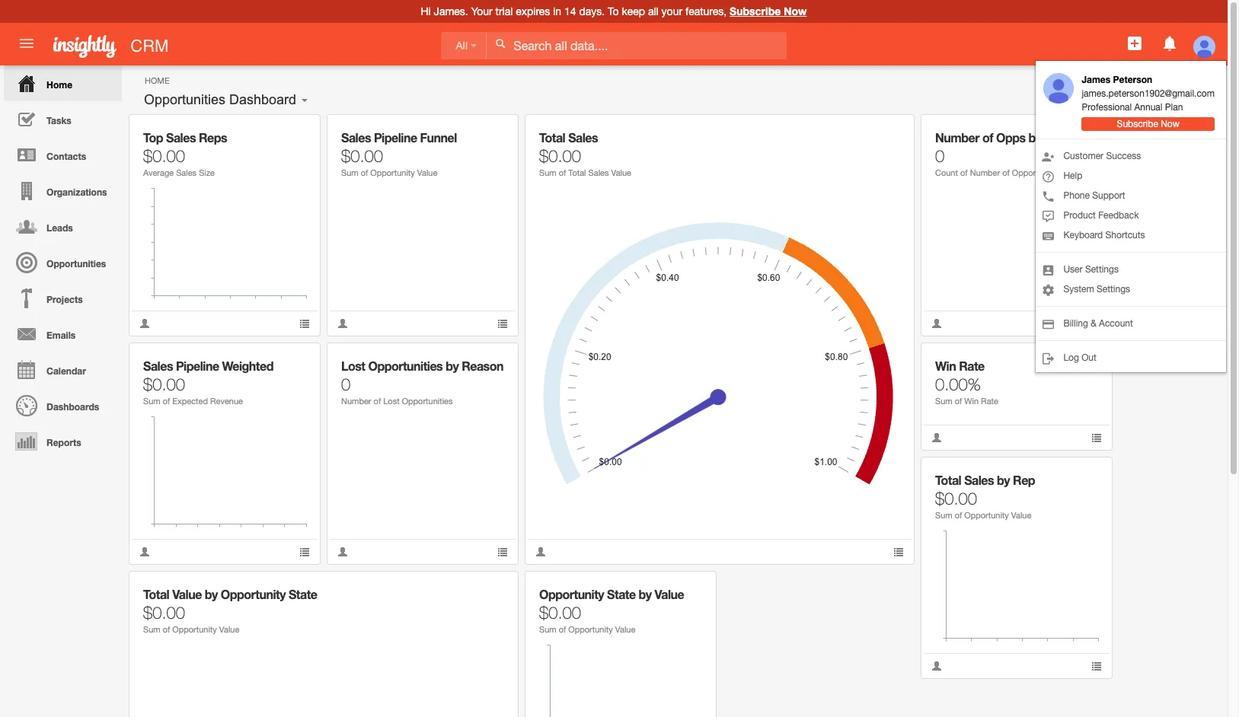 Task type: describe. For each thing, give the bounding box(es) containing it.
1 horizontal spatial home
[[145, 76, 170, 85]]

product
[[1064, 211, 1096, 221]]

sum inside sales pipeline weighted $0.00 sum of expected revenue
[[143, 397, 160, 406]]

revenue
[[210, 397, 243, 406]]

state for $0.00
[[289, 587, 317, 602]]

customer success
[[1064, 151, 1141, 162]]

product feedback
[[1064, 211, 1139, 221]]

feedback
[[1099, 211, 1139, 221]]

list image for weighted
[[299, 547, 310, 558]]

value inside total sales by rep $0.00 sum of opportunity value
[[1012, 511, 1032, 520]]

dashboards
[[47, 401, 99, 413]]

pipeline for funnel
[[374, 130, 417, 145]]

lost opportunities by reason link
[[341, 359, 504, 373]]

of inside win rate 0.00% sum of win rate
[[955, 397, 962, 406]]

of down 'number of opps by state' link
[[1003, 168, 1010, 178]]

account
[[1099, 319, 1133, 329]]

total value by opportunity state link
[[143, 587, 317, 602]]

of right count
[[961, 168, 968, 178]]

number of opps by state link
[[936, 130, 1073, 145]]

sum inside total sales $0.00 sum of total sales value
[[539, 168, 557, 178]]

sales inside the sales pipeline funnel $0.00 sum of opportunity value
[[341, 130, 371, 145]]

sum inside "total value by opportunity state $0.00 sum of opportunity value"
[[143, 625, 160, 635]]

wrench image for sum
[[288, 354, 299, 365]]

expires
[[516, 5, 550, 18]]

0 vertical spatial now
[[784, 5, 807, 18]]

sales pipeline weighted link
[[143, 359, 273, 373]]

1 vertical spatial lost
[[383, 397, 400, 406]]

projects link
[[4, 280, 122, 316]]

by for lost opportunities by reason
[[446, 359, 459, 373]]

opportunity inside the sales pipeline funnel $0.00 sum of opportunity value
[[370, 168, 415, 178]]

hi
[[421, 5, 431, 18]]

wrench image for $0.00
[[487, 126, 497, 136]]

keyboard
[[1064, 230, 1103, 241]]

sales pipeline funnel link
[[341, 130, 457, 145]]

state for 0
[[1045, 130, 1073, 145]]

system settings
[[1064, 284, 1131, 295]]

james peterson james.peterson1902@gmail.com professional annual plan subscribe now
[[1082, 74, 1215, 130]]

$0.00 inside "total value by opportunity state $0.00 sum of opportunity value"
[[143, 603, 185, 623]]

phone support
[[1064, 191, 1126, 201]]

size
[[199, 168, 215, 178]]

top
[[143, 130, 163, 145]]

user image for $0.00
[[536, 547, 546, 558]]

log
[[1064, 353, 1079, 364]]

by for total sales by rep
[[997, 473, 1010, 488]]

home link
[[4, 66, 122, 101]]

plan
[[1165, 102, 1183, 113]]

wrench image for $0.00
[[1081, 469, 1091, 479]]

value inside the sales pipeline funnel $0.00 sum of opportunity value
[[417, 168, 438, 178]]

james
[[1082, 74, 1111, 86]]

contacts link
[[4, 137, 122, 173]]

support
[[1093, 191, 1126, 201]]

total sales $0.00 sum of total sales value
[[539, 130, 632, 178]]

$0.00 inside total sales $0.00 sum of total sales value
[[539, 146, 581, 166]]

sum inside the sales pipeline funnel $0.00 sum of opportunity value
[[341, 168, 359, 178]]

of left opps
[[983, 130, 993, 145]]

user image for sum
[[932, 661, 942, 672]]

calendar link
[[4, 352, 122, 388]]

reps
[[199, 130, 227, 145]]

wrench image for opportunity
[[487, 583, 497, 593]]

reports link
[[4, 424, 122, 459]]

$0.00 inside the top sales reps $0.00 average sales size
[[143, 146, 185, 166]]

help
[[1064, 171, 1083, 182]]

settings for user settings
[[1085, 265, 1119, 275]]

in
[[553, 5, 562, 18]]

average
[[143, 168, 174, 178]]

sales pipeline weighted $0.00 sum of expected revenue
[[143, 359, 273, 406]]

$0.00 inside the sales pipeline funnel $0.00 sum of opportunity value
[[341, 146, 383, 166]]

system settings link
[[1036, 280, 1227, 300]]

weighted
[[222, 359, 273, 373]]

all
[[456, 40, 468, 52]]

opportunity inside total sales by rep $0.00 sum of opportunity value
[[965, 511, 1009, 520]]

total sales by rep link
[[936, 473, 1035, 488]]

days.
[[579, 5, 605, 18]]

reports
[[47, 437, 81, 449]]

opportunities link
[[4, 245, 122, 280]]

state inside opportunity state by value $0.00 sum of opportunity value
[[607, 587, 636, 602]]

annual
[[1135, 102, 1163, 113]]

leads
[[47, 222, 73, 234]]

organizations link
[[4, 173, 122, 209]]

opportunities dashboard button
[[139, 88, 302, 111]]

notifications image
[[1161, 34, 1179, 53]]

keep
[[622, 5, 645, 18]]

1 horizontal spatial win
[[965, 397, 979, 406]]

billing & account
[[1064, 319, 1133, 329]]

top sales reps link
[[143, 130, 227, 145]]

emails link
[[4, 316, 122, 352]]

opportunity state by value $0.00 sum of opportunity value
[[539, 587, 684, 635]]

win rate link
[[936, 359, 985, 373]]

0 vertical spatial subscribe now link
[[730, 5, 807, 18]]

by for total value by opportunity state
[[205, 587, 218, 602]]

list image for funnel
[[497, 318, 508, 329]]

calendar
[[47, 366, 86, 377]]

success
[[1106, 151, 1141, 162]]

tasks link
[[4, 101, 122, 137]]

leads link
[[4, 209, 122, 245]]

Search all data.... text field
[[487, 32, 787, 59]]

1 vertical spatial number
[[970, 168, 1000, 178]]

log out
[[1064, 353, 1097, 364]]

top sales reps $0.00 average sales size
[[143, 130, 227, 178]]

projects
[[47, 294, 83, 305]]

pipeline for weighted
[[176, 359, 219, 373]]

total for $0.00
[[936, 473, 962, 488]]

all
[[648, 5, 659, 18]]

user settings link
[[1036, 260, 1227, 280]]

wrench image for average
[[288, 126, 299, 136]]

opportunity state by value link
[[539, 587, 684, 602]]

by for opportunity state by value
[[639, 587, 652, 602]]

james.
[[434, 5, 468, 18]]

help link
[[1036, 166, 1227, 186]]

$0.00 inside sales pipeline weighted $0.00 sum of expected revenue
[[143, 375, 185, 395]]

total for state
[[143, 587, 169, 602]]

peterson
[[1113, 74, 1153, 86]]

billing
[[1064, 319, 1089, 329]]



Task type: vqa. For each thing, say whether or not it's contained in the screenshot.


Task type: locate. For each thing, give the bounding box(es) containing it.
contacts
[[47, 151, 86, 162]]

0 vertical spatial pipeline
[[374, 130, 417, 145]]

2 horizontal spatial state
[[1045, 130, 1073, 145]]

customer success link
[[1036, 147, 1227, 166]]

shortcuts
[[1106, 230, 1145, 241]]

of inside opportunity state by value $0.00 sum of opportunity value
[[559, 625, 566, 635]]

of
[[983, 130, 993, 145], [361, 168, 368, 178], [559, 168, 566, 178], [961, 168, 968, 178], [1003, 168, 1010, 178], [163, 397, 170, 406], [374, 397, 381, 406], [955, 397, 962, 406], [955, 511, 962, 520], [163, 625, 170, 635], [559, 625, 566, 635]]

0 inside the lost opportunities by reason 0 number of lost opportunities
[[341, 375, 351, 395]]

win up the 0.00%
[[936, 359, 956, 373]]

1 horizontal spatial list image
[[1092, 661, 1102, 672]]

number up count
[[936, 130, 980, 145]]

hi james. your trial expires in 14 days. to keep all your features, subscribe now
[[421, 5, 807, 18]]

0 horizontal spatial state
[[289, 587, 317, 602]]

tasks
[[47, 115, 71, 126]]

1 vertical spatial wrench image
[[487, 583, 497, 593]]

home down crm
[[145, 76, 170, 85]]

state
[[1045, 130, 1073, 145], [289, 587, 317, 602], [607, 587, 636, 602]]

0 vertical spatial list image
[[497, 547, 508, 558]]

trial
[[496, 5, 513, 18]]

list image
[[299, 318, 310, 329], [497, 318, 508, 329], [1092, 318, 1102, 329], [1092, 433, 1102, 443], [299, 547, 310, 558], [894, 547, 904, 558]]

state inside "total value by opportunity state $0.00 sum of opportunity value"
[[289, 587, 317, 602]]

number right count
[[970, 168, 1000, 178]]

0 vertical spatial wrench image
[[487, 126, 497, 136]]

list image for reps
[[299, 318, 310, 329]]

1 horizontal spatial subscribe
[[1117, 119, 1159, 130]]

1 horizontal spatial subscribe now link
[[1082, 118, 1215, 131]]

0 horizontal spatial pipeline
[[176, 359, 219, 373]]

sum inside opportunity state by value $0.00 sum of opportunity value
[[539, 625, 557, 635]]

opportunities dashboard
[[144, 92, 296, 107]]

value inside total sales $0.00 sum of total sales value
[[611, 168, 632, 178]]

sum inside total sales by rep $0.00 sum of opportunity value
[[936, 511, 953, 520]]

rep
[[1013, 473, 1035, 488]]

keyboard shortcuts
[[1064, 230, 1145, 241]]

number down lost opportunities by reason link
[[341, 397, 371, 406]]

subscribe inside james peterson james.peterson1902@gmail.com professional annual plan subscribe now
[[1117, 119, 1159, 130]]

total
[[539, 130, 565, 145], [569, 168, 586, 178], [936, 473, 962, 488], [143, 587, 169, 602]]

0 horizontal spatial subscribe now link
[[730, 5, 807, 18]]

navigation containing home
[[0, 66, 122, 459]]

pipeline inside the sales pipeline funnel $0.00 sum of opportunity value
[[374, 130, 417, 145]]

sales inside total sales by rep $0.00 sum of opportunity value
[[965, 473, 994, 488]]

settings up the system settings
[[1085, 265, 1119, 275]]

0 vertical spatial 0
[[936, 146, 945, 166]]

win down the 0.00%
[[965, 397, 979, 406]]

by inside "total value by opportunity state $0.00 sum of opportunity value"
[[205, 587, 218, 602]]

opportunities inside button
[[144, 92, 226, 107]]

pipeline left funnel
[[374, 130, 417, 145]]

to
[[608, 5, 619, 18]]

by inside opportunity state by value $0.00 sum of opportunity value
[[639, 587, 652, 602]]

navigation
[[0, 66, 122, 459]]

&
[[1091, 319, 1097, 329]]

$0.00 inside total sales by rep $0.00 sum of opportunity value
[[936, 489, 977, 509]]

lost
[[341, 359, 365, 373], [383, 397, 400, 406]]

1 wrench image from the top
[[487, 126, 497, 136]]

of inside sales pipeline weighted $0.00 sum of expected revenue
[[163, 397, 170, 406]]

of down the 0.00%
[[955, 397, 962, 406]]

$0.00 up average on the top left of page
[[143, 146, 185, 166]]

of down total sales by rep link
[[955, 511, 962, 520]]

phone support link
[[1036, 186, 1227, 206]]

dashboard
[[229, 92, 296, 107]]

total inside total sales by rep $0.00 sum of opportunity value
[[936, 473, 962, 488]]

sum inside win rate 0.00% sum of win rate
[[936, 397, 953, 406]]

0 horizontal spatial home
[[47, 79, 72, 91]]

2 vertical spatial number
[[341, 397, 371, 406]]

1 vertical spatial subscribe
[[1117, 119, 1159, 130]]

total sales link
[[539, 130, 598, 145]]

2 wrench image from the top
[[487, 583, 497, 593]]

$0.00
[[143, 146, 185, 166], [341, 146, 383, 166], [539, 146, 581, 166], [143, 375, 185, 395], [936, 489, 977, 509], [143, 603, 185, 623], [539, 603, 581, 623]]

1 vertical spatial now
[[1161, 119, 1180, 130]]

0 horizontal spatial 0
[[341, 375, 351, 395]]

pipeline inside sales pipeline weighted $0.00 sum of expected revenue
[[176, 359, 219, 373]]

14
[[565, 5, 576, 18]]

crm
[[131, 37, 169, 56]]

reason
[[462, 359, 504, 373]]

opps
[[996, 130, 1026, 145]]

total inside "total value by opportunity state $0.00 sum of opportunity value"
[[143, 587, 169, 602]]

log out link
[[1036, 348, 1227, 368]]

number
[[936, 130, 980, 145], [970, 168, 1000, 178], [341, 397, 371, 406]]

of down total value by opportunity state link
[[163, 625, 170, 635]]

0 horizontal spatial subscribe
[[730, 5, 781, 18]]

subscribe now link right features,
[[730, 5, 807, 18]]

sales
[[166, 130, 196, 145], [341, 130, 371, 145], [568, 130, 598, 145], [176, 168, 197, 178], [589, 168, 609, 178], [143, 359, 173, 373], [965, 473, 994, 488]]

pipeline up expected
[[176, 359, 219, 373]]

list image for opps
[[1092, 318, 1102, 329]]

subscribe down annual
[[1117, 119, 1159, 130]]

1 vertical spatial settings
[[1097, 284, 1131, 295]]

your
[[662, 5, 683, 18]]

white image
[[495, 38, 506, 49]]

opportunities inside number of opps by state 0 count of number of opportunities
[[1012, 168, 1063, 178]]

features,
[[686, 5, 727, 18]]

james.peterson1902@gmail.com
[[1082, 89, 1215, 99]]

user settings
[[1064, 265, 1119, 275]]

lost opportunities by reason 0 number of lost opportunities
[[341, 359, 504, 406]]

system
[[1064, 284, 1094, 295]]

user image for 0
[[932, 318, 942, 329]]

all link
[[441, 32, 487, 59]]

now
[[784, 5, 807, 18], [1161, 119, 1180, 130]]

0 horizontal spatial list image
[[497, 547, 508, 558]]

customer
[[1064, 151, 1104, 162]]

opportunities
[[144, 92, 226, 107], [1012, 168, 1063, 178], [47, 258, 106, 270], [368, 359, 443, 373], [402, 397, 453, 406]]

of inside the sales pipeline funnel $0.00 sum of opportunity value
[[361, 168, 368, 178]]

0 vertical spatial number
[[936, 130, 980, 145]]

1 horizontal spatial now
[[1161, 119, 1180, 130]]

1 horizontal spatial state
[[607, 587, 636, 602]]

0 vertical spatial lost
[[341, 359, 365, 373]]

1 vertical spatial win
[[965, 397, 979, 406]]

state inside number of opps by state 0 count of number of opportunities
[[1045, 130, 1073, 145]]

1 vertical spatial list image
[[1092, 661, 1102, 672]]

product feedback link
[[1036, 206, 1227, 226]]

of down lost opportunities by reason link
[[374, 397, 381, 406]]

$0.00 down total sales by rep link
[[936, 489, 977, 509]]

number inside the lost opportunities by reason 0 number of lost opportunities
[[341, 397, 371, 406]]

of down sales pipeline funnel link
[[361, 168, 368, 178]]

user image for of
[[337, 318, 348, 329]]

user image
[[337, 318, 348, 329], [932, 318, 942, 329], [932, 433, 942, 443], [932, 661, 942, 672]]

by inside total sales by rep $0.00 sum of opportunity value
[[997, 473, 1010, 488]]

0 vertical spatial subscribe
[[730, 5, 781, 18]]

sales inside sales pipeline weighted $0.00 sum of expected revenue
[[143, 359, 173, 373]]

0.00%
[[936, 375, 981, 395]]

wrench image for of
[[883, 126, 893, 136]]

by inside number of opps by state 0 count of number of opportunities
[[1029, 130, 1042, 145]]

emails
[[47, 330, 76, 341]]

number of opps by state 0 count of number of opportunities
[[936, 130, 1073, 178]]

keyboard shortcuts link
[[1036, 226, 1227, 246]]

$0.00 down sales pipeline funnel link
[[341, 146, 383, 166]]

phone
[[1064, 191, 1090, 201]]

user image for reps
[[139, 318, 150, 329]]

professional
[[1082, 102, 1132, 113]]

funnel
[[420, 130, 457, 145]]

settings for system settings
[[1097, 284, 1131, 295]]

1 vertical spatial rate
[[981, 397, 999, 406]]

out
[[1082, 353, 1097, 364]]

of inside total sales by rep $0.00 sum of opportunity value
[[955, 511, 962, 520]]

list image for $0.00
[[894, 547, 904, 558]]

settings down user settings link
[[1097, 284, 1131, 295]]

by
[[1029, 130, 1042, 145], [446, 359, 459, 373], [997, 473, 1010, 488], [205, 587, 218, 602], [639, 587, 652, 602]]

by inside the lost opportunities by reason 0 number of lost opportunities
[[446, 359, 459, 373]]

1 vertical spatial pipeline
[[176, 359, 219, 373]]

0 inside number of opps by state 0 count of number of opportunities
[[936, 146, 945, 166]]

wrench image
[[288, 126, 299, 136], [883, 126, 893, 136], [288, 354, 299, 365], [487, 354, 497, 365], [1081, 469, 1091, 479], [685, 583, 695, 593]]

home up tasks link
[[47, 79, 72, 91]]

rate down win rate link
[[981, 397, 999, 406]]

of down opportunity state by value link
[[559, 625, 566, 635]]

rate up the 0.00%
[[959, 359, 985, 373]]

user image for weighted
[[139, 547, 150, 558]]

total for of
[[539, 130, 565, 145]]

sum
[[341, 168, 359, 178], [539, 168, 557, 178], [143, 397, 160, 406], [936, 397, 953, 406], [936, 511, 953, 520], [143, 625, 160, 635], [539, 625, 557, 635]]

now inside james peterson james.peterson1902@gmail.com professional annual plan subscribe now
[[1161, 119, 1180, 130]]

1 horizontal spatial lost
[[383, 397, 400, 406]]

total sales by rep $0.00 sum of opportunity value
[[936, 473, 1035, 520]]

of left expected
[[163, 397, 170, 406]]

of inside total sales $0.00 sum of total sales value
[[559, 168, 566, 178]]

0 vertical spatial rate
[[959, 359, 985, 373]]

your
[[471, 5, 493, 18]]

subscribe now link
[[730, 5, 807, 18], [1082, 118, 1215, 131]]

1 horizontal spatial pipeline
[[374, 130, 417, 145]]

of inside the lost opportunities by reason 0 number of lost opportunities
[[374, 397, 381, 406]]

pipeline
[[374, 130, 417, 145], [176, 359, 219, 373]]

of inside "total value by opportunity state $0.00 sum of opportunity value"
[[163, 625, 170, 635]]

0 horizontal spatial win
[[936, 359, 956, 373]]

0 horizontal spatial now
[[784, 5, 807, 18]]

$0.00 up expected
[[143, 375, 185, 395]]

$0.00 down total sales link
[[539, 146, 581, 166]]

billing & account link
[[1036, 314, 1227, 334]]

1 vertical spatial 0
[[341, 375, 351, 395]]

1 horizontal spatial 0
[[936, 146, 945, 166]]

subscribe
[[730, 5, 781, 18], [1117, 119, 1159, 130]]

$0.00 down total value by opportunity state link
[[143, 603, 185, 623]]

$0.00 inside opportunity state by value $0.00 sum of opportunity value
[[539, 603, 581, 623]]

dashboards link
[[4, 388, 122, 424]]

list image
[[497, 547, 508, 558], [1092, 661, 1102, 672]]

home
[[145, 76, 170, 85], [47, 79, 72, 91]]

subscribe now link down annual
[[1082, 118, 1215, 131]]

user image
[[139, 318, 150, 329], [139, 547, 150, 558], [337, 547, 348, 558], [536, 547, 546, 558]]

wrench image
[[487, 126, 497, 136], [487, 583, 497, 593]]

actions
[[1130, 88, 1166, 98]]

expected
[[172, 397, 208, 406]]

subscribe right features,
[[730, 5, 781, 18]]

sales pipeline funnel $0.00 sum of opportunity value
[[341, 130, 457, 178]]

of down total sales link
[[559, 168, 566, 178]]

1 vertical spatial subscribe now link
[[1082, 118, 1215, 131]]

0 horizontal spatial lost
[[341, 359, 365, 373]]

count
[[936, 168, 958, 178]]

0 vertical spatial settings
[[1085, 265, 1119, 275]]

0 vertical spatial win
[[936, 359, 956, 373]]

$0.00 down opportunity state by value link
[[539, 603, 581, 623]]

user
[[1064, 265, 1083, 275]]

win rate 0.00% sum of win rate
[[936, 359, 999, 406]]



